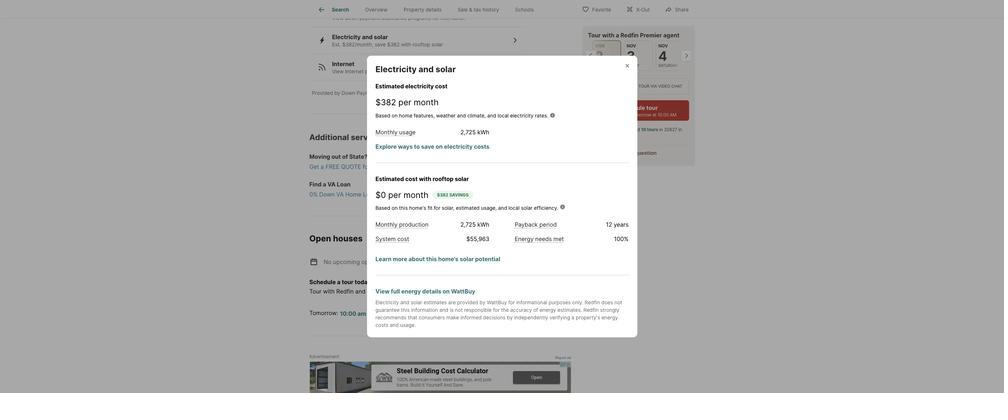 Task type: locate. For each thing, give the bounding box(es) containing it.
1 kwh from the top
[[478, 129, 490, 136]]

0 vertical spatial va
[[328, 181, 336, 188]]

for down state?
[[363, 163, 370, 171]]

1 vertical spatial rooftop
[[433, 175, 454, 183]]

agents left will
[[397, 288, 415, 295]]

cost for system cost
[[398, 236, 409, 243]]

overview
[[365, 7, 388, 13]]

wattbuy
[[451, 288, 476, 295], [487, 300, 507, 306]]

verifying
[[550, 315, 571, 321]]

est.
[[332, 42, 341, 48]]

the inside in the last 30 days
[[605, 134, 612, 139]]

redfin up property's
[[584, 307, 599, 313]]

view down search
[[332, 15, 344, 21]]

0 vertical spatial 2,725
[[461, 129, 476, 136]]

1 horizontal spatial not
[[615, 300, 623, 306]]

2,725 down based on home features, weather and climate, and local electricity rates.
[[461, 129, 476, 136]]

1 vertical spatial by
[[480, 300, 486, 306]]

save inside electricity and solar dialog
[[421, 143, 435, 150]]

2 vertical spatial energy
[[602, 315, 618, 321]]

electricity and solar est. $382/month, save                  $382 with rooftop solar
[[332, 34, 443, 48]]

0 vertical spatial not
[[615, 300, 623, 306]]

houses up upcoming
[[333, 234, 363, 244]]

of right the out on the left
[[342, 153, 348, 161]]

electricity up est.
[[332, 34, 361, 41]]

local up "payback"
[[509, 205, 520, 211]]

ask a question
[[621, 150, 657, 156]]

0 horizontal spatial save
[[375, 42, 386, 48]]

ways
[[398, 143, 413, 150]]

of left "our"
[[379, 288, 385, 295]]

cost up allconnect
[[435, 83, 448, 90]]

home's left fit
[[409, 205, 427, 211]]

0 vertical spatial your
[[372, 163, 384, 171]]

1 vertical spatial your
[[488, 288, 500, 295]]

electricity up wattbuy,
[[406, 83, 434, 90]]

in right 'tours'
[[660, 127, 663, 132]]

month up features,
[[414, 97, 439, 108]]

per for $382
[[399, 97, 412, 108]]

2 in from the left
[[679, 127, 682, 132]]

1 horizontal spatial tour
[[588, 32, 601, 39]]

wattbuy,
[[404, 90, 425, 96]]

100%
[[614, 236, 629, 243]]

0 horizontal spatial to
[[414, 143, 420, 150]]

based on home features, weather and climate, and local electricity rates.
[[376, 112, 549, 119]]

cost for estimated cost with rooftop solar
[[406, 175, 418, 183]]

1 vertical spatial to
[[452, 288, 457, 295]]

1 vertical spatial houses
[[377, 259, 397, 266]]

1 am from the left
[[358, 310, 366, 318]]

by
[[335, 90, 340, 96], [480, 300, 486, 306], [507, 315, 513, 321]]

ad region
[[310, 362, 571, 394]]

costs up pack! at left top
[[474, 143, 490, 150]]

3 nov from the left
[[659, 43, 668, 49]]

get down moving on the left of the page
[[310, 163, 319, 171]]

electricity inside electricity and solar est. $382/month, save                  $382 with rooftop solar
[[332, 34, 361, 41]]

home.
[[451, 15, 466, 21]]

by left more
[[507, 315, 513, 321]]

kwh up $55,963 on the bottom left of the page
[[478, 221, 490, 228]]

• left that
[[405, 310, 408, 317]]

u-
[[454, 163, 461, 171]]

in
[[660, 127, 663, 132], [679, 127, 682, 132]]

2,725 kwh
[[461, 129, 490, 136], [461, 221, 490, 228]]

am right 11:00
[[393, 310, 401, 318]]

system
[[376, 236, 396, 243]]

based for based on home features, weather and climate, and local electricity rates.
[[376, 112, 391, 119]]

times
[[529, 310, 545, 318]]

tomorrow:
[[310, 310, 338, 317]]

today
[[355, 279, 371, 286]]

sale
[[458, 7, 468, 13]]

3
[[627, 48, 636, 64]]

per right $0
[[389, 190, 401, 200]]

1 monthly from the top
[[376, 129, 398, 136]]

tab list containing search
[[310, 0, 548, 18]]

payment
[[350, 7, 374, 14], [360, 15, 381, 21]]

4 • from the left
[[507, 310, 510, 317]]

nov inside the nov 3 friday
[[627, 43, 637, 49]]

and up estimated electricity cost
[[419, 64, 434, 74]]

a inside electricity and solar estimates are provided by wattbuy for informational purposes only. redfin does not guarantee this information and is not responsible for the accuracy of energy estimates. redfin strongly recommends that consumers make informed decisions by independently verifying a property's energy costs and usage.
[[572, 315, 575, 321]]

schools tab
[[507, 1, 542, 18]]

wattbuy up 2:00 pm button
[[487, 300, 507, 306]]

view inside electricity and solar dialog
[[376, 288, 390, 295]]

electricity
[[406, 83, 434, 90], [510, 112, 534, 119], [444, 143, 473, 150]]

ask a question link
[[621, 150, 657, 156]]

this up allconnect
[[444, 68, 452, 74]]

report
[[556, 356, 566, 360]]

tour inside schedule a tour today tour with redfin and one of our agents will be there to answer all your questions.
[[342, 279, 354, 286]]

month for $0  per month
[[404, 190, 429, 200]]

search link
[[318, 5, 349, 14]]

electricity left rates.
[[510, 112, 534, 119]]

1 vertical spatial payment
[[360, 15, 381, 21]]

1 vertical spatial not
[[455, 307, 463, 313]]

2 vertical spatial down
[[319, 191, 335, 198]]

the up decisions
[[501, 307, 509, 313]]

rooftop inside electricity and solar dialog
[[433, 175, 454, 183]]

internet view internet plans and providers available for this home
[[332, 60, 467, 74]]

via
[[651, 84, 658, 89]]

learn
[[376, 256, 392, 263]]

3 pm from the left
[[494, 310, 503, 318]]

• left more
[[507, 310, 510, 317]]

2 horizontal spatial nov
[[659, 43, 668, 49]]

monthly for monthly production
[[376, 221, 398, 228]]

2 kwh from the top
[[478, 221, 490, 228]]

kwh for monthly usage
[[478, 129, 490, 136]]

0 vertical spatial tour
[[588, 32, 601, 39]]

1 vertical spatial tour
[[342, 279, 354, 286]]

0 vertical spatial based
[[376, 112, 391, 119]]

met
[[554, 236, 564, 243]]

with
[[603, 32, 615, 39], [401, 42, 412, 48], [419, 175, 432, 183], [323, 288, 335, 295]]

resource,
[[379, 90, 403, 96]]

based down $0
[[376, 205, 391, 211]]

home down $382  per month
[[399, 112, 413, 119]]

quote
[[341, 163, 361, 171]]

$382 for estimated
[[376, 97, 396, 108]]

0 horizontal spatial energy
[[402, 288, 421, 295]]

agent
[[664, 32, 680, 39]]

2 pm from the left
[[461, 310, 470, 318]]

1 vertical spatial va
[[337, 191, 344, 198]]

are
[[449, 300, 456, 306]]

0 vertical spatial agents
[[619, 127, 633, 132]]

down payment assistance view down payment assistance programs for this home.
[[332, 7, 466, 21]]

to inside electricity and solar dialog
[[414, 143, 420, 150]]

of
[[342, 153, 348, 161], [379, 288, 385, 295], [534, 307, 539, 313]]

am inside 11:00 am • 12:00 pm • 1:00 pm • 2:00 pm • more times
[[393, 310, 401, 318]]

1 2,725 kwh from the top
[[461, 129, 490, 136]]

with inside schedule a tour today tour with redfin and one of our agents will be there to answer all your questions.
[[323, 288, 335, 295]]

is
[[450, 307, 454, 313]]

will
[[417, 288, 426, 295]]

on up monthly usage link
[[392, 112, 398, 119]]

no upcoming open houses
[[324, 259, 397, 266]]

property
[[404, 7, 425, 13]]

1 vertical spatial 2,725 kwh
[[461, 221, 490, 228]]

your
[[372, 163, 384, 171], [488, 288, 500, 295]]

view up provided
[[332, 68, 344, 74]]

this inside electricity and solar estimates are provided by wattbuy for informational purposes only. redfin does not guarantee this information and is not responsible for the accuracy of energy estimates. redfin strongly recommends that consumers make informed decisions by independently verifying a property's energy costs and usage.
[[401, 307, 410, 313]]

estimated cost with rooftop solar
[[376, 175, 469, 183]]

1 in from the left
[[660, 127, 663, 132]]

tour left the today
[[342, 279, 354, 286]]

view full energy details on wattbuy
[[376, 288, 476, 295]]

0 horizontal spatial nov
[[596, 43, 605, 49]]

option
[[588, 79, 634, 95]]

tour with a redfin premier agent
[[588, 32, 680, 39]]

2 2,725 kwh from the top
[[461, 221, 490, 228]]

solar down u-
[[455, 175, 469, 183]]

no
[[324, 259, 332, 266]]

1 vertical spatial estimated
[[376, 175, 404, 183]]

0 horizontal spatial home's
[[409, 205, 427, 211]]

0 vertical spatial of
[[342, 153, 348, 161]]

estimated down 'long'
[[376, 175, 404, 183]]

property details tab
[[396, 1, 450, 18]]

2 2,725 from the top
[[461, 221, 476, 228]]

2 monthly from the top
[[376, 221, 398, 228]]

tomorrow
[[632, 112, 652, 118]]

get inside 'moving out of state? get a free quote for your long distance move from u-pack!'
[[310, 163, 319, 171]]

1 vertical spatial agents
[[397, 288, 415, 295]]

saturday
[[659, 63, 678, 68]]

0 horizontal spatial va
[[328, 181, 336, 188]]

solar up information
[[411, 300, 423, 306]]

solar left the potential
[[460, 256, 474, 263]]

electricity for electricity and solar estimates are provided by wattbuy for informational purposes only. redfin does not guarantee this information and is not responsible for the accuracy of energy estimates. redfin strongly recommends that consumers make informed decisions by independently verifying a property's energy costs and usage.
[[376, 300, 399, 306]]

0 vertical spatial wattbuy
[[451, 288, 476, 295]]

save right '$382/month,'
[[375, 42, 386, 48]]

monthly production
[[376, 221, 429, 228]]

2 estimated from the top
[[376, 175, 404, 183]]

1 2,725 from the top
[[461, 129, 476, 136]]

10:00 inside schedule tour next available: tomorrow at 10:00 am
[[658, 112, 669, 118]]

energy
[[515, 236, 534, 243]]

tour inside list box
[[639, 84, 650, 89]]

save inside electricity and solar est. $382/month, save                  $382 with rooftop solar
[[375, 42, 386, 48]]

0 horizontal spatial 10:00
[[340, 310, 356, 318]]

1 vertical spatial details
[[423, 288, 442, 295]]

electricity inside electricity and solar estimates are provided by wattbuy for informational purposes only. redfin does not guarantee this information and is not responsible for the accuracy of energy estimates. redfin strongly recommends that consumers make informed decisions by independently verifying a property's energy costs and usage.
[[376, 300, 399, 306]]

local right climate,
[[498, 112, 509, 119]]

1 horizontal spatial electricity
[[444, 143, 473, 150]]

home inside electricity and solar dialog
[[399, 112, 413, 119]]

month down estimated cost with rooftop solar
[[404, 190, 429, 200]]

1 vertical spatial cost
[[406, 175, 418, 183]]

guarantee
[[376, 307, 400, 313]]

in right the 32827 at the right
[[679, 127, 682, 132]]

0%
[[310, 191, 318, 198]]

0 vertical spatial houses
[[333, 234, 363, 244]]

None button
[[593, 40, 622, 71], [625, 41, 653, 71], [656, 41, 685, 71], [593, 40, 622, 71], [625, 41, 653, 71], [656, 41, 685, 71]]

1 based from the top
[[376, 112, 391, 119]]

0 vertical spatial view
[[332, 15, 344, 21]]

redfin right the only.
[[585, 300, 600, 306]]

provided by down payment resource, wattbuy, and allconnect
[[312, 90, 463, 96]]

home's
[[409, 205, 427, 211], [439, 256, 459, 263]]

1 horizontal spatial of
[[379, 288, 385, 295]]

va down loan
[[337, 191, 344, 198]]

0 horizontal spatial of
[[342, 153, 348, 161]]

month for $382  per month
[[414, 97, 439, 108]]

2 vertical spatial electricity
[[444, 143, 473, 150]]

2 nov from the left
[[627, 43, 637, 49]]

1 horizontal spatial rooftop
[[433, 175, 454, 183]]

estimated for estimated cost with rooftop solar
[[376, 175, 404, 183]]

• left 'is'
[[441, 310, 444, 317]]

2 horizontal spatial energy
[[602, 315, 618, 321]]

1 vertical spatial internet
[[345, 68, 364, 74]]

not right does
[[615, 300, 623, 306]]

1 horizontal spatial pm
[[461, 310, 470, 318]]

monthly usage
[[376, 129, 416, 136]]

schedule for tour
[[310, 279, 336, 286]]

electricity and solar dialog
[[367, 56, 638, 338]]

down
[[345, 15, 358, 21]]

2 vertical spatial of
[[534, 307, 539, 313]]

more
[[393, 256, 407, 263]]

1 vertical spatial electricity
[[376, 64, 417, 74]]

0 vertical spatial home
[[454, 68, 467, 74]]

1 vertical spatial save
[[421, 143, 435, 150]]

1 vertical spatial month
[[404, 190, 429, 200]]

kwh for monthly production
[[478, 221, 490, 228]]

tab list
[[310, 0, 548, 18]]

and right plans
[[379, 68, 388, 74]]

0 horizontal spatial tour
[[310, 288, 322, 295]]

nov inside nov 4 saturday
[[659, 43, 668, 49]]

electricity and solar element
[[376, 56, 465, 75]]

tour up tomorrow:
[[310, 288, 322, 295]]

1 nov from the left
[[596, 43, 605, 49]]

schedule up tomorrow
[[619, 104, 646, 112]]

monthly up "explore"
[[376, 129, 398, 136]]

does
[[602, 300, 613, 306]]

usage,
[[481, 205, 497, 211]]

system cost link
[[376, 236, 409, 243]]

2,725 for monthly production
[[461, 221, 476, 228]]

down right the 0% in the left of the page
[[319, 191, 335, 198]]

payment down 'overview'
[[360, 15, 381, 21]]

0 horizontal spatial rooftop
[[413, 42, 430, 48]]

by right provided
[[335, 90, 340, 96]]

1 vertical spatial monthly
[[376, 221, 398, 228]]

2 horizontal spatial tour
[[639, 84, 650, 89]]

the inside electricity and solar estimates are provided by wattbuy for informational purposes only. redfin does not guarantee this information and is not responsible for the accuracy of energy estimates. redfin strongly recommends that consumers make informed decisions by independently verifying a property's energy costs and usage.
[[501, 307, 509, 313]]

0 horizontal spatial your
[[372, 163, 384, 171]]

per down wattbuy,
[[399, 97, 412, 108]]

find
[[310, 181, 322, 188]]

0 vertical spatial down
[[332, 7, 348, 14]]

1 vertical spatial kwh
[[478, 221, 490, 228]]

tour inside schedule a tour today tour with redfin and one of our agents will be there to answer all your questions.
[[310, 288, 322, 295]]

tour for tour with a redfin premier agent
[[588, 32, 601, 39]]

view full energy details on wattbuy link
[[376, 288, 476, 295]]

schedule inside schedule tour next available: tomorrow at 10:00 am
[[619, 104, 646, 112]]

home
[[454, 68, 467, 74], [399, 112, 413, 119]]

2,725 kwh up $55,963 on the bottom left of the page
[[461, 221, 490, 228]]

0 horizontal spatial electricity
[[406, 83, 434, 90]]

monthly up system
[[376, 221, 398, 228]]

1 horizontal spatial to
[[452, 288, 457, 295]]

to inside schedule a tour today tour with redfin and one of our agents will be there to answer all your questions.
[[452, 288, 457, 295]]

0 horizontal spatial get
[[310, 163, 319, 171]]

estimates
[[424, 300, 447, 306]]

kwh down climate,
[[478, 129, 490, 136]]

a inside schedule a tour today tour with redfin and one of our agents will be there to answer all your questions.
[[337, 279, 341, 286]]

a inside 'moving out of state? get a free quote for your long distance move from u-pack!'
[[321, 163, 324, 171]]

1 horizontal spatial in
[[679, 127, 682, 132]]

2 based from the top
[[376, 205, 391, 211]]

out
[[332, 153, 341, 161]]

$382 up internet view internet plans and providers available for this home
[[387, 42, 400, 48]]

1 horizontal spatial wattbuy
[[487, 300, 507, 306]]

1 horizontal spatial agents
[[619, 127, 633, 132]]

1 horizontal spatial tour
[[647, 104, 658, 112]]

1 vertical spatial 10:00
[[340, 310, 356, 318]]

nov for 3
[[627, 43, 637, 49]]

features,
[[414, 112, 435, 119]]

10:00 right at
[[658, 112, 669, 118]]

0 horizontal spatial tour
[[342, 279, 354, 286]]

1 horizontal spatial am
[[393, 310, 401, 318]]

property's
[[576, 315, 601, 321]]

2,725 down estimated
[[461, 221, 476, 228]]

redfin inside schedule a tour today tour with redfin and one of our agents will be there to answer all your questions.
[[337, 288, 354, 295]]

va left loan
[[328, 181, 336, 188]]

tour up nov 2
[[588, 32, 601, 39]]

2 horizontal spatial by
[[507, 315, 513, 321]]

costs down 11:00
[[376, 322, 389, 328]]

2 am from the left
[[393, 310, 401, 318]]

premier
[[640, 32, 662, 39]]

home up allconnect
[[454, 68, 467, 74]]

our
[[386, 288, 395, 295]]

1 estimated from the top
[[376, 83, 404, 90]]

next image
[[681, 50, 692, 62]]

information
[[411, 307, 438, 313]]

and right wattbuy,
[[427, 90, 436, 96]]

0 horizontal spatial the
[[501, 307, 509, 313]]

for right available
[[436, 68, 442, 74]]

$382 up solar,
[[437, 193, 449, 198]]

10
[[641, 127, 647, 132]]

houses right open
[[377, 259, 397, 266]]

estimated up resource,
[[376, 83, 404, 90]]

1 vertical spatial the
[[501, 307, 509, 313]]

1 horizontal spatial 10:00
[[658, 112, 669, 118]]

of inside electricity and solar estimates are provided by wattbuy for informational purposes only. redfin does not guarantee this information and is not responsible for the accuracy of energy estimates. redfin strongly recommends that consumers make informed decisions by independently verifying a property's energy costs and usage.
[[534, 307, 539, 313]]

monthly for monthly usage
[[376, 129, 398, 136]]

0 vertical spatial payment
[[350, 7, 374, 14]]

0 vertical spatial details
[[426, 7, 442, 13]]

1 vertical spatial of
[[379, 288, 385, 295]]

and left climate,
[[457, 112, 466, 119]]

monthly
[[376, 129, 398, 136], [376, 221, 398, 228]]

this inside down payment assistance view down payment assistance programs for this home.
[[441, 15, 449, 21]]

chat
[[672, 84, 683, 89]]

pm down provided
[[461, 310, 470, 318]]

nov down tour with a redfin premier agent
[[627, 43, 637, 49]]

details
[[426, 7, 442, 13], [423, 288, 442, 295]]

0 horizontal spatial home
[[399, 112, 413, 119]]

cost
[[435, 83, 448, 90], [406, 175, 418, 183], [398, 236, 409, 243]]

solar up electricity and solar element
[[432, 42, 443, 48]]

with inside electricity and solar dialog
[[419, 175, 432, 183]]

purposes
[[549, 300, 571, 306]]

details inside "property details" tab
[[426, 7, 442, 13]]

tour up at
[[647, 104, 658, 112]]

0 horizontal spatial costs
[[376, 322, 389, 328]]

1 vertical spatial based
[[376, 205, 391, 211]]

electricity up estimated electricity cost
[[376, 64, 417, 74]]

friday
[[627, 63, 640, 68]]

energy down strongly
[[602, 315, 618, 321]]

rooftop up electricity and solar element
[[413, 42, 430, 48]]

0 vertical spatial costs
[[474, 143, 490, 150]]

and up '$382/month,'
[[362, 34, 373, 41]]

this left home.
[[441, 15, 449, 21]]

0 vertical spatial schedule
[[619, 104, 646, 112]]

with up tomorrow:
[[323, 288, 335, 295]]

schedule inside schedule a tour today tour with redfin and one of our agents will be there to answer all your questions.
[[310, 279, 336, 286]]

energy right full
[[402, 288, 421, 295]]

rooftop down get a free quote for your long distance move from u-pack! link
[[433, 175, 454, 183]]

0 vertical spatial local
[[498, 112, 509, 119]]

32827
[[665, 127, 678, 132]]

0 vertical spatial by
[[335, 90, 340, 96]]

overview tab
[[357, 1, 396, 18]]

based for based on this home's fit for solar, estimated usage, and local solar efficiency.
[[376, 205, 391, 211]]

rooftop
[[413, 42, 430, 48], [433, 175, 454, 183]]

$0  per month
[[376, 190, 429, 200]]

payment up "down" at the top of page
[[350, 7, 374, 14]]

0 vertical spatial estimated
[[376, 83, 404, 90]]

2 vertical spatial view
[[376, 288, 390, 295]]

recommends
[[376, 315, 407, 321]]

energy down purposes at the right of the page
[[540, 307, 557, 313]]

x-out button
[[621, 2, 656, 16]]

month
[[414, 97, 439, 108], [404, 190, 429, 200]]

1 vertical spatial $382
[[376, 97, 396, 108]]

10:00 right tomorrow:
[[340, 310, 356, 318]]

home's right about
[[439, 256, 459, 263]]

redfin up 'tomorrow: 10:00 am'
[[337, 288, 354, 295]]

your inside schedule a tour today tour with redfin and one of our agents will be there to answer all your questions.
[[488, 288, 500, 295]]

1 vertical spatial per
[[389, 190, 401, 200]]

2 vertical spatial tour
[[310, 288, 322, 295]]

pm down estimates
[[429, 310, 437, 318]]

save up move
[[421, 143, 435, 150]]

$382 inside electricity and solar est. $382/month, save                  $382 with rooftop solar
[[387, 42, 400, 48]]

1 vertical spatial tour
[[639, 84, 650, 89]]

home
[[346, 191, 362, 198]]

of inside schedule a tour today tour with redfin and one of our agents will be there to answer all your questions.
[[379, 288, 385, 295]]

savings
[[450, 193, 469, 198]]

accuracy
[[511, 307, 532, 313]]

by up 'responsible' at the left bottom
[[480, 300, 486, 306]]

based up monthly usage link
[[376, 112, 391, 119]]

$0
[[376, 190, 386, 200]]

2 horizontal spatial of
[[534, 307, 539, 313]]

1 horizontal spatial home
[[454, 68, 467, 74]]



Task type: describe. For each thing, give the bounding box(es) containing it.
report ad button
[[556, 356, 571, 361]]

rooftop inside electricity and solar est. $382/month, save                  $382 with rooftop solar
[[413, 42, 430, 48]]

provided
[[312, 90, 333, 96]]

informed
[[461, 315, 482, 321]]

electricity and solar
[[376, 64, 456, 74]]

with inside electricity and solar est. $382/month, save                  $382 with rooftop solar
[[401, 42, 412, 48]]

on up are
[[443, 288, 450, 295]]

1 • from the left
[[405, 310, 408, 317]]

0 horizontal spatial by
[[335, 90, 340, 96]]

available:
[[611, 112, 630, 118]]

redfin up the nov 3 friday
[[621, 32, 639, 39]]

1 vertical spatial assistance
[[382, 15, 407, 21]]

more times link
[[513, 310, 545, 318]]

distance
[[399, 163, 422, 171]]

fit
[[428, 205, 433, 211]]

x-
[[637, 6, 642, 12]]

details inside electricity and solar dialog
[[423, 288, 442, 295]]

potential
[[475, 256, 501, 263]]

1 vertical spatial down
[[342, 90, 355, 96]]

answer
[[459, 288, 479, 295]]

solar down overview tab
[[374, 34, 388, 41]]

learn more about this home's solar potential
[[376, 256, 501, 263]]

needs
[[536, 236, 552, 243]]

quote
[[394, 191, 411, 198]]

2 • from the left
[[441, 310, 444, 317]]

tour for tour via video chat
[[639, 84, 650, 89]]

provided
[[458, 300, 478, 306]]

share button
[[659, 2, 695, 16]]

agents inside schedule a tour today tour with redfin and one of our agents will be there to answer all your questions.
[[397, 288, 415, 295]]

and inside electricity and solar est. $382/month, save                  $382 with rooftop solar
[[362, 34, 373, 41]]

explore ways to save on electricity costs
[[376, 143, 490, 150]]

next
[[601, 112, 610, 118]]

solar,
[[442, 205, 455, 211]]

and up that
[[401, 300, 410, 306]]

1 vertical spatial local
[[509, 205, 520, 211]]

and down recommends
[[390, 322, 399, 328]]

estimated for estimated electricity cost
[[376, 83, 404, 90]]

costs inside electricity and solar estimates are provided by wattbuy for informational purposes only. redfin does not guarantee this information and is not responsible for the accuracy of energy estimates. redfin strongly recommends that consumers make informed decisions by independently verifying a property's energy costs and usage.
[[376, 322, 389, 328]]

this down $0  per month
[[399, 205, 408, 211]]

am inside 'tomorrow: 10:00 am'
[[358, 310, 366, 318]]

full
[[391, 288, 400, 295]]

strongly
[[601, 307, 620, 313]]

1:00
[[447, 310, 460, 318]]

view inside internet view internet plans and providers available for this home
[[332, 68, 344, 74]]

4
[[659, 48, 668, 64]]

and right climate,
[[488, 112, 497, 119]]

nov for 2
[[596, 43, 605, 49]]

a inside find a va loan 0% down va home loans: get quote
[[323, 181, 326, 188]]

2,725 kwh for monthly usage
[[461, 129, 490, 136]]

climate,
[[468, 112, 486, 119]]

get inside find a va loan 0% down va home loans: get quote
[[383, 191, 393, 198]]

led
[[634, 127, 640, 132]]

0 horizontal spatial wattbuy
[[451, 288, 476, 295]]

days
[[628, 134, 638, 139]]

electricity for electricity and solar
[[376, 64, 417, 74]]

11:00 am • 12:00 pm • 1:00 pm • 2:00 pm • more times
[[376, 310, 545, 318]]

responsible
[[465, 307, 492, 313]]

30
[[621, 134, 627, 139]]

previous image
[[585, 50, 597, 62]]

tours
[[648, 127, 659, 132]]

this inside internet view internet plans and providers available for this home
[[444, 68, 452, 74]]

your inside 'moving out of state? get a free quote for your long distance move from u-pack!'
[[372, 163, 384, 171]]

tour inside schedule tour next available: tomorrow at 10:00 am
[[647, 104, 658, 112]]

on up get a free quote for your long distance move from u-pack! link
[[436, 143, 443, 150]]

at
[[653, 112, 657, 118]]

from
[[440, 163, 453, 171]]

in inside in the last 30 days
[[679, 127, 682, 132]]

2 vertical spatial by
[[507, 315, 513, 321]]

services
[[351, 133, 384, 142]]

per for $0
[[389, 190, 401, 200]]

0 vertical spatial electricity
[[406, 83, 434, 90]]

solar inside electricity and solar estimates are provided by wattbuy for informational purposes only. redfin does not guarantee this information and is not responsible for the accuracy of energy estimates. redfin strongly recommends that consumers make informed decisions by independently verifying a property's energy costs and usage.
[[411, 300, 423, 306]]

of inside 'moving out of state? get a free quote for your long distance move from u-pack!'
[[342, 153, 348, 161]]

payback
[[515, 221, 538, 228]]

$382 for $0
[[437, 193, 449, 198]]

energy needs met link
[[515, 236, 564, 243]]

2:00 pm button
[[480, 309, 504, 319]]

this right about
[[427, 256, 437, 263]]

based on this home's fit for solar, estimated usage, and local solar efficiency.
[[376, 205, 559, 211]]

payback period link
[[515, 221, 557, 228]]

2,725 for monthly usage
[[461, 129, 476, 136]]

about
[[409, 256, 425, 263]]

question
[[635, 150, 657, 156]]

down inside down payment assistance view down payment assistance programs for this home.
[[332, 7, 348, 14]]

wattbuy inside electricity and solar estimates are provided by wattbuy for informational purposes only. redfin does not guarantee this information and is not responsible for the accuracy of energy estimates. redfin strongly recommends that consumers make informed decisions by independently verifying a property's energy costs and usage.
[[487, 300, 507, 306]]

0 horizontal spatial houses
[[333, 234, 363, 244]]

10:00 inside 'tomorrow: 10:00 am'
[[340, 310, 356, 318]]

0 vertical spatial cost
[[435, 83, 448, 90]]

1 vertical spatial energy
[[540, 307, 557, 313]]

and inside schedule a tour today tour with redfin and one of our agents will be there to answer all your questions.
[[356, 288, 366, 295]]

informational
[[517, 300, 548, 306]]

for inside internet view internet plans and providers available for this home
[[436, 68, 442, 74]]

moving out of state? get a free quote for your long distance move from u-pack!
[[310, 153, 476, 171]]

efficiency.
[[534, 205, 559, 211]]

available
[[414, 68, 434, 74]]

and left 'is'
[[440, 307, 449, 313]]

1 pm from the left
[[429, 310, 437, 318]]

$55,963
[[467, 236, 490, 243]]

loan
[[337, 181, 351, 188]]

electricity for electricity and solar est. $382/month, save                  $382 with rooftop solar
[[332, 34, 361, 41]]

redfin up last
[[605, 127, 618, 132]]

loans:
[[363, 191, 381, 198]]

1 vertical spatial electricity
[[510, 112, 534, 119]]

for inside 'moving out of state? get a free quote for your long distance move from u-pack!'
[[363, 163, 370, 171]]

favorite button
[[576, 2, 618, 16]]

years
[[614, 221, 629, 228]]

1 horizontal spatial home's
[[439, 256, 459, 263]]

find a va loan 0% down va home loans: get quote
[[310, 181, 411, 198]]

home inside internet view internet plans and providers available for this home
[[454, 68, 467, 74]]

period
[[540, 221, 557, 228]]

for up decisions
[[493, 307, 500, 313]]

explore ways to save on electricity costs link
[[376, 143, 490, 150]]

0 vertical spatial assistance
[[376, 7, 406, 14]]

0 vertical spatial energy
[[402, 288, 421, 295]]

payback period
[[515, 221, 557, 228]]

tour via video chat list box
[[588, 79, 689, 95]]

energy needs met
[[515, 236, 564, 243]]

ask
[[621, 150, 630, 156]]

favorite
[[593, 6, 612, 12]]

down inside find a va loan 0% down va home loans: get quote
[[319, 191, 335, 198]]

pack!
[[461, 163, 476, 171]]

3 • from the left
[[473, 310, 477, 317]]

sale & tax history tab
[[450, 1, 507, 18]]

$382  savings
[[437, 193, 469, 198]]

independently
[[515, 315, 549, 321]]

video
[[659, 84, 671, 89]]

payment
[[357, 90, 378, 96]]

usage
[[399, 129, 416, 136]]

nov for 4
[[659, 43, 668, 49]]

be
[[427, 288, 434, 295]]

1 horizontal spatial costs
[[474, 143, 490, 150]]

and inside internet view internet plans and providers available for this home
[[379, 68, 388, 74]]

production
[[399, 221, 429, 228]]

solar up "payback"
[[521, 205, 533, 211]]

explore
[[376, 143, 397, 150]]

with up nov 2
[[603, 32, 615, 39]]

on down $0  per month
[[392, 205, 398, 211]]

nov 3 friday
[[627, 43, 640, 68]]

11:00
[[376, 310, 391, 318]]

1 horizontal spatial houses
[[377, 259, 397, 266]]

consumers
[[419, 315, 445, 321]]

2,725 kwh for monthly production
[[461, 221, 490, 228]]

estimated electricity cost
[[376, 83, 448, 90]]

monthly production link
[[376, 221, 429, 228]]

for inside down payment assistance view down payment assistance programs for this home.
[[433, 15, 439, 21]]

1 horizontal spatial by
[[480, 300, 486, 306]]

and right usage,
[[499, 205, 507, 211]]

for down questions.
[[509, 300, 515, 306]]

schedule for tomorrow
[[619, 104, 646, 112]]

0 vertical spatial internet
[[332, 60, 355, 68]]

for right fit
[[434, 205, 441, 211]]

solar inside electricity and solar element
[[436, 64, 456, 74]]

nov 2
[[596, 43, 605, 64]]

view inside down payment assistance view down payment assistance programs for this home.
[[332, 15, 344, 21]]

allconnect
[[437, 90, 463, 96]]



Task type: vqa. For each thing, say whether or not it's contained in the screenshot.
Facts on the top
no



